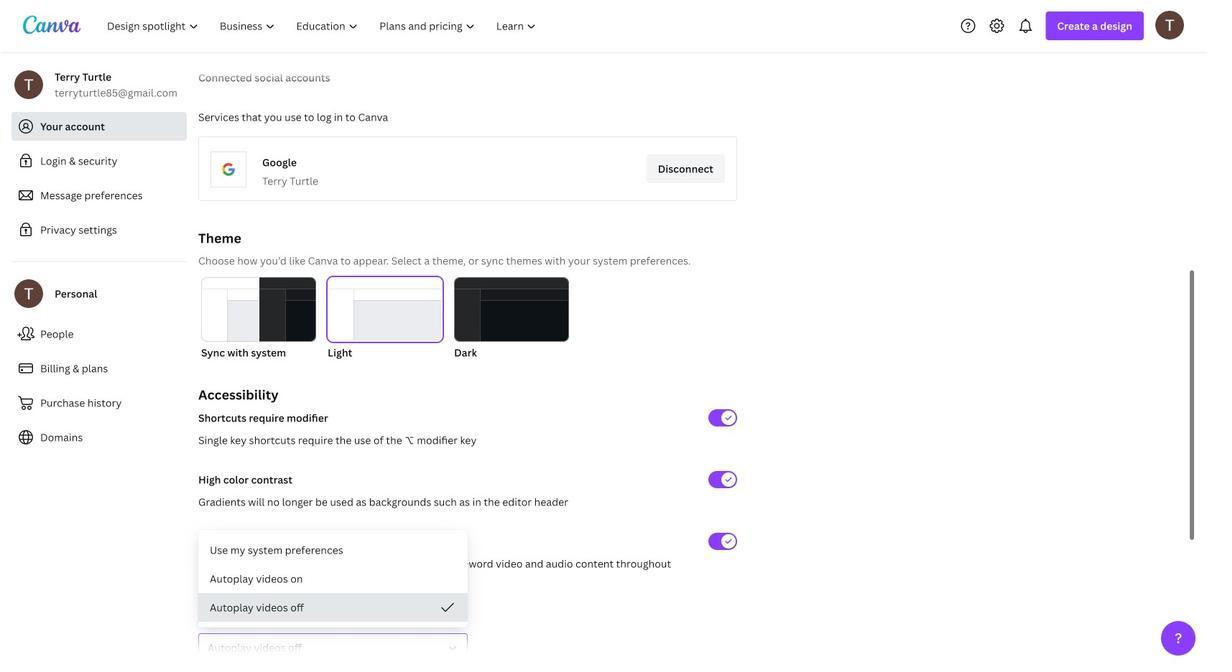 Task type: describe. For each thing, give the bounding box(es) containing it.
3 option from the top
[[198, 594, 468, 622]]

top level navigation element
[[98, 12, 549, 40]]



Task type: locate. For each thing, give the bounding box(es) containing it.
terry turtle image
[[1156, 11, 1185, 39]]

None button
[[201, 277, 316, 361], [328, 277, 443, 361], [454, 277, 569, 361], [198, 634, 468, 663], [201, 277, 316, 361], [328, 277, 443, 361], [454, 277, 569, 361], [198, 634, 468, 663]]

list box
[[198, 536, 468, 622]]

option
[[198, 536, 468, 565], [198, 565, 468, 594], [198, 594, 468, 622]]

1 option from the top
[[198, 536, 468, 565]]

2 option from the top
[[198, 565, 468, 594]]



Task type: vqa. For each thing, say whether or not it's contained in the screenshot.
button
yes



